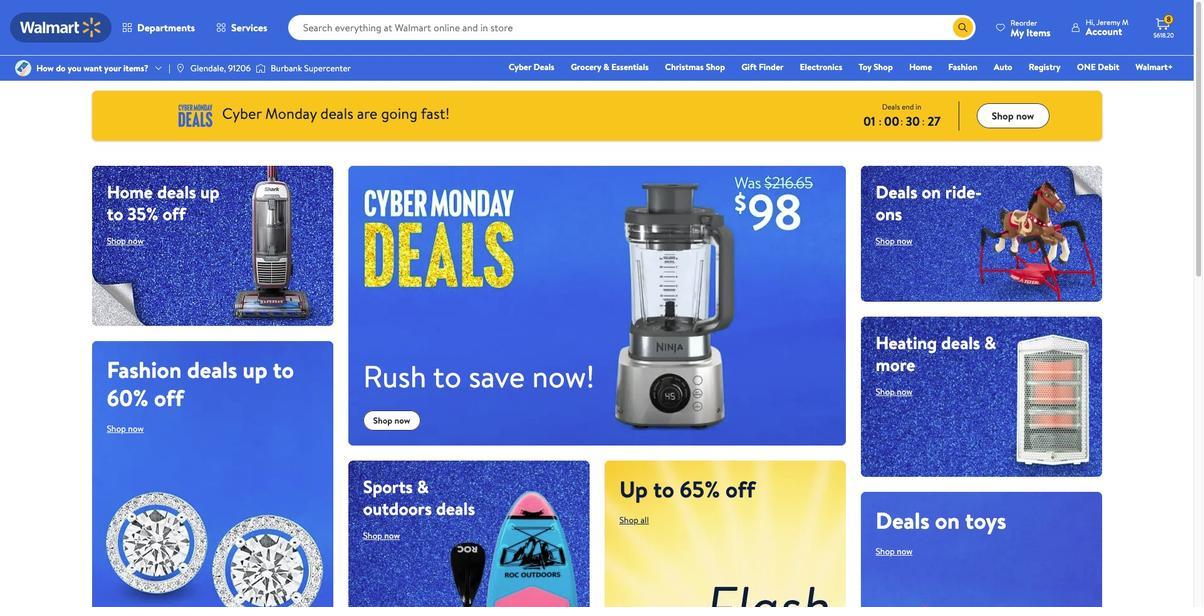 Task type: locate. For each thing, give the bounding box(es) containing it.
2 horizontal spatial &
[[985, 331, 996, 355]]

0 horizontal spatial :
[[879, 114, 882, 128]]

now down the ons
[[897, 235, 913, 248]]

1 horizontal spatial &
[[603, 61, 609, 73]]

1 horizontal spatial home
[[909, 61, 932, 73]]

up
[[200, 180, 220, 204], [243, 355, 267, 386]]

shop now link for rush to save now!
[[363, 411, 420, 431]]

shop now for deals on ride- ons
[[876, 235, 913, 248]]

home inside home deals up to 35% off
[[107, 180, 153, 204]]

1 horizontal spatial cyber
[[509, 61, 531, 73]]

home for home
[[909, 61, 932, 73]]

m
[[1122, 17, 1129, 28]]

2 horizontal spatial :
[[922, 114, 925, 128]]

off right 65%
[[726, 474, 755, 505]]

deals inside "fashion deals up to 60% off"
[[187, 355, 237, 386]]

now down outdoors
[[384, 530, 400, 542]]

to inside home deals up to 35% off
[[107, 202, 123, 226]]

shop now link for home deals up to 35% off
[[107, 235, 144, 248]]

3 : from the left
[[922, 114, 925, 128]]

now inside "link"
[[395, 415, 410, 427]]

on
[[922, 180, 941, 204], [935, 505, 960, 537]]

0 vertical spatial off
[[163, 202, 186, 226]]

electronics
[[800, 61, 843, 73]]

now for home deals up to 35% off
[[128, 235, 144, 248]]

now down 35%
[[128, 235, 144, 248]]

60%
[[107, 383, 149, 414]]

& inside sports & outdoors deals
[[417, 475, 429, 499]]

shop now down 35%
[[107, 235, 144, 248]]

grocery & essentials link
[[565, 60, 654, 74]]

do
[[56, 62, 66, 75]]

burbank
[[271, 62, 302, 75]]

1 horizontal spatial up
[[243, 355, 267, 386]]

cyber monday deals are going fast!
[[222, 103, 450, 124]]

0 horizontal spatial fashion
[[107, 355, 182, 386]]

shop now link for fashion deals up to 60% off
[[107, 423, 144, 436]]

up inside home deals up to 35% off
[[200, 180, 220, 204]]

hi,
[[1086, 17, 1095, 28]]

shop now link for deals on ride- ons
[[876, 235, 913, 248]]

shop now link for heating deals & more
[[876, 386, 913, 398]]

0 horizontal spatial  image
[[15, 60, 31, 76]]

1 vertical spatial &
[[985, 331, 996, 355]]

to inside "fashion deals up to 60% off"
[[273, 355, 294, 386]]

off inside "fashion deals up to 60% off"
[[154, 383, 184, 414]]

shop now down outdoors
[[363, 530, 400, 542]]

0 horizontal spatial cyber
[[222, 103, 262, 124]]

Search search field
[[288, 15, 976, 40]]

toy shop
[[859, 61, 893, 73]]

& for grocery & essentials
[[603, 61, 609, 73]]

0 horizontal spatial home
[[107, 180, 153, 204]]

now for heating deals & more
[[897, 386, 913, 398]]

& inside heating deals & more
[[985, 331, 996, 355]]

burbank supercenter
[[271, 62, 351, 75]]

&
[[603, 61, 609, 73], [985, 331, 996, 355], [417, 475, 429, 499]]

: right 01 at the right
[[879, 114, 882, 128]]

on left ride-
[[922, 180, 941, 204]]

deals inside sports & outdoors deals
[[436, 497, 475, 521]]

shop now link down deals on toys
[[876, 546, 913, 558]]

shop now link down the ons
[[876, 235, 913, 248]]

shop now for rush to save now!
[[373, 415, 410, 427]]

fashion inside fashion link
[[949, 61, 978, 73]]

registry
[[1029, 61, 1061, 73]]

shop now down deals on toys
[[876, 546, 913, 558]]

now down registry 'link'
[[1016, 109, 1034, 123]]

to
[[107, 202, 123, 226], [273, 355, 294, 386], [433, 356, 461, 398], [653, 474, 674, 505]]

1 vertical spatial fashion
[[107, 355, 182, 386]]

now down more
[[897, 386, 913, 398]]

0 vertical spatial on
[[922, 180, 941, 204]]

on left toys on the right bottom of page
[[935, 505, 960, 537]]

up for fashion deals up to 60% off
[[243, 355, 267, 386]]

shop for home deals up to 35% off
[[107, 235, 126, 248]]

1 horizontal spatial fashion
[[949, 61, 978, 73]]

shop now inside shop now "link"
[[373, 415, 410, 427]]

fashion link
[[943, 60, 983, 74]]

2 : from the left
[[901, 114, 903, 128]]

now for deals on ride- ons
[[897, 235, 913, 248]]

1 vertical spatial off
[[154, 383, 184, 414]]

shop now link
[[107, 235, 144, 248], [876, 235, 913, 248], [876, 386, 913, 398], [363, 411, 420, 431], [107, 423, 144, 436], [363, 530, 400, 542], [876, 546, 913, 558]]

cyber
[[509, 61, 531, 73], [222, 103, 262, 124]]

up inside "fashion deals up to 60% off"
[[243, 355, 267, 386]]

deals
[[534, 61, 555, 73], [882, 101, 900, 112], [876, 180, 918, 204], [876, 505, 930, 537]]

christmas shop
[[665, 61, 725, 73]]

now down 60%
[[128, 423, 144, 436]]

ons
[[876, 202, 902, 226]]

 image left how
[[15, 60, 31, 76]]

deals for home deals up to 35% off
[[157, 180, 196, 204]]

registry link
[[1023, 60, 1066, 74]]

deals inside "deals end in 01 : 00 : 30 : 27"
[[882, 101, 900, 112]]

shop for fashion deals up to 60% off
[[107, 423, 126, 436]]

2 vertical spatial &
[[417, 475, 429, 499]]

0 vertical spatial &
[[603, 61, 609, 73]]

30
[[906, 112, 920, 129]]

1 vertical spatial cyber
[[222, 103, 262, 124]]

off right 35%
[[163, 202, 186, 226]]

shop now link down outdoors
[[363, 530, 400, 542]]

deals inside deals on ride- ons
[[876, 180, 918, 204]]

gift finder
[[741, 61, 784, 73]]

now down deals on toys
[[897, 546, 913, 558]]

home deals up to 35% off
[[107, 180, 220, 226]]

now for deals on toys
[[897, 546, 913, 558]]

shop inside button
[[992, 109, 1014, 123]]

fashion inside "fashion deals up to 60% off"
[[107, 355, 182, 386]]

shop
[[706, 61, 725, 73], [874, 61, 893, 73], [992, 109, 1014, 123], [107, 235, 126, 248], [876, 235, 895, 248], [876, 386, 895, 398], [373, 415, 392, 427], [107, 423, 126, 436], [619, 514, 639, 527], [363, 530, 382, 542], [876, 546, 895, 558]]

off right 60%
[[154, 383, 184, 414]]

rush to save now!
[[363, 356, 595, 398]]

shop now link down 60%
[[107, 423, 144, 436]]

account
[[1086, 24, 1122, 38]]

1 vertical spatial home
[[107, 180, 153, 204]]

shop now link down rush
[[363, 411, 420, 431]]

shop now down the ons
[[876, 235, 913, 248]]

now
[[1016, 109, 1034, 123], [128, 235, 144, 248], [897, 235, 913, 248], [897, 386, 913, 398], [395, 415, 410, 427], [128, 423, 144, 436], [384, 530, 400, 542], [897, 546, 913, 558]]

shop now for home deals up to 35% off
[[107, 235, 144, 248]]

0 vertical spatial fashion
[[949, 61, 978, 73]]

shop now link for deals on toys
[[876, 546, 913, 558]]

shop now down more
[[876, 386, 913, 398]]

shop for up to 65% off
[[619, 514, 639, 527]]

all
[[641, 514, 649, 527]]

up for home deals up to 35% off
[[200, 180, 220, 204]]

deals for deals end in 01 : 00 : 30 : 27
[[882, 101, 900, 112]]

shop now for deals on toys
[[876, 546, 913, 558]]

fashion
[[949, 61, 978, 73], [107, 355, 182, 386]]

deals inside heating deals & more
[[941, 331, 980, 355]]

departments button
[[112, 13, 206, 43]]

how
[[36, 62, 54, 75]]

1 horizontal spatial :
[[901, 114, 903, 128]]

end
[[902, 101, 914, 112]]

off inside home deals up to 35% off
[[163, 202, 186, 226]]

outdoors
[[363, 497, 432, 521]]

going
[[381, 103, 418, 124]]

home for home deals up to 35% off
[[107, 180, 153, 204]]

: right 30
[[922, 114, 925, 128]]

one debit link
[[1071, 60, 1125, 74]]

shop now down rush
[[373, 415, 410, 427]]

deals inside home deals up to 35% off
[[157, 180, 196, 204]]

 image for burbank supercenter
[[256, 62, 266, 75]]

shop for rush to save now!
[[373, 415, 392, 427]]

 image right 91206
[[256, 62, 266, 75]]

search icon image
[[958, 23, 968, 33]]

on inside deals on ride- ons
[[922, 180, 941, 204]]

my
[[1011, 25, 1024, 39]]

: right 00
[[901, 114, 903, 128]]

1 vertical spatial up
[[243, 355, 267, 386]]

shop now link down 35%
[[107, 235, 144, 248]]

fashion for fashion deals up to 60% off
[[107, 355, 182, 386]]

shop now down 60%
[[107, 423, 144, 436]]

shop now down the auto
[[992, 109, 1034, 123]]

0 vertical spatial cyber
[[509, 61, 531, 73]]

1 horizontal spatial  image
[[175, 63, 185, 73]]

 image right |
[[175, 63, 185, 73]]

 image
[[15, 60, 31, 76], [256, 62, 266, 75], [175, 63, 185, 73]]

christmas shop link
[[659, 60, 731, 74]]

gift
[[741, 61, 757, 73]]

now inside button
[[1016, 109, 1034, 123]]

shop now
[[992, 109, 1034, 123], [107, 235, 144, 248], [876, 235, 913, 248], [876, 386, 913, 398], [373, 415, 410, 427], [107, 423, 144, 436], [363, 530, 400, 542], [876, 546, 913, 558]]

grocery & essentials
[[571, 61, 649, 73]]

8
[[1167, 14, 1171, 25]]

cyber for cyber deals
[[509, 61, 531, 73]]

one debit
[[1077, 61, 1119, 73]]

shop now link down more
[[876, 386, 913, 398]]

0 vertical spatial up
[[200, 180, 220, 204]]

cyber inside cyber deals "link"
[[509, 61, 531, 73]]

off for fashion
[[154, 383, 184, 414]]

now down rush
[[395, 415, 410, 427]]

0 vertical spatial home
[[909, 61, 932, 73]]

:
[[879, 114, 882, 128], [901, 114, 903, 128], [922, 114, 925, 128]]

0 horizontal spatial &
[[417, 475, 429, 499]]

home
[[909, 61, 932, 73], [107, 180, 153, 204]]

your
[[104, 62, 121, 75]]

on for ride-
[[922, 180, 941, 204]]

you
[[68, 62, 81, 75]]

0 horizontal spatial up
[[200, 180, 220, 204]]

91206
[[228, 62, 251, 75]]

shop inside "link"
[[373, 415, 392, 427]]

2 horizontal spatial  image
[[256, 62, 266, 75]]

shop now for fashion deals up to 60% off
[[107, 423, 144, 436]]

cyber for cyber monday deals are going fast!
[[222, 103, 262, 124]]

1 vertical spatial on
[[935, 505, 960, 537]]



Task type: describe. For each thing, give the bounding box(es) containing it.
01
[[864, 112, 876, 129]]

departments
[[137, 21, 195, 34]]

8 $618.20
[[1154, 14, 1174, 39]]

& for sports & outdoors deals
[[417, 475, 429, 499]]

deals for deals on toys
[[876, 505, 930, 537]]

gift finder link
[[736, 60, 789, 74]]

shop for deals on ride- ons
[[876, 235, 895, 248]]

reorder my items
[[1011, 17, 1051, 39]]

fashion deals up to 60% off
[[107, 355, 294, 414]]

one
[[1077, 61, 1096, 73]]

heating
[[876, 331, 937, 355]]

finder
[[759, 61, 784, 73]]

27
[[928, 112, 941, 129]]

walmart+ link
[[1130, 60, 1179, 74]]

glendale,
[[190, 62, 226, 75]]

 image for how do you want your items?
[[15, 60, 31, 76]]

 image for glendale, 91206
[[175, 63, 185, 73]]

cyber deals
[[509, 61, 555, 73]]

shop for deals on toys
[[876, 546, 895, 558]]

toy shop link
[[853, 60, 899, 74]]

shop now button
[[977, 103, 1049, 128]]

deals end in 01 : 00 : 30 : 27
[[864, 101, 941, 129]]

in
[[916, 101, 922, 112]]

shop now for sports & outdoors deals
[[363, 530, 400, 542]]

reorder
[[1011, 17, 1037, 28]]

auto link
[[988, 60, 1018, 74]]

cyber deals link
[[503, 60, 560, 74]]

hi, jeremy m account
[[1086, 17, 1129, 38]]

$618.20
[[1154, 31, 1174, 39]]

services button
[[206, 13, 278, 43]]

jeremy
[[1097, 17, 1120, 28]]

35%
[[127, 202, 158, 226]]

up
[[619, 474, 648, 505]]

deals on ride- ons
[[876, 180, 982, 226]]

ride-
[[945, 180, 982, 204]]

toy
[[859, 61, 872, 73]]

now for fashion deals up to 60% off
[[128, 423, 144, 436]]

sports
[[363, 475, 413, 499]]

shop now for heating deals & more
[[876, 386, 913, 398]]

shop all link
[[619, 514, 649, 527]]

heating deals & more
[[876, 331, 996, 377]]

00
[[884, 112, 899, 129]]

fashion for fashion
[[949, 61, 978, 73]]

how do you want your items?
[[36, 62, 149, 75]]

65%
[[680, 474, 720, 505]]

items?
[[123, 62, 149, 75]]

now for rush to save now!
[[395, 415, 410, 427]]

1 : from the left
[[879, 114, 882, 128]]

up to 65% off
[[619, 474, 755, 505]]

want
[[84, 62, 102, 75]]

fast!
[[421, 103, 450, 124]]

grocery
[[571, 61, 601, 73]]

electronics link
[[794, 60, 848, 74]]

shop now link for sports & outdoors deals
[[363, 530, 400, 542]]

|
[[169, 62, 170, 75]]

2 vertical spatial off
[[726, 474, 755, 505]]

deals for heating deals & more
[[941, 331, 980, 355]]

walmart+
[[1136, 61, 1173, 73]]

shop for heating deals & more
[[876, 386, 895, 398]]

monday
[[265, 103, 317, 124]]

supercenter
[[304, 62, 351, 75]]

more
[[876, 353, 915, 377]]

deals for deals on ride- ons
[[876, 180, 918, 204]]

now!
[[532, 356, 595, 398]]

sports & outdoors deals
[[363, 475, 475, 521]]

save
[[469, 356, 525, 398]]

christmas
[[665, 61, 704, 73]]

deals for fashion deals up to 60% off
[[187, 355, 237, 386]]

are
[[357, 103, 378, 124]]

glendale, 91206
[[190, 62, 251, 75]]

home link
[[904, 60, 938, 74]]

services
[[231, 21, 267, 34]]

off for home
[[163, 202, 186, 226]]

shop now inside shop now button
[[992, 109, 1034, 123]]

rush
[[363, 356, 426, 398]]

on for toys
[[935, 505, 960, 537]]

shop for sports & outdoors deals
[[363, 530, 382, 542]]

auto
[[994, 61, 1012, 73]]

walmart image
[[20, 18, 102, 38]]

deals on toys
[[876, 505, 1006, 537]]

now for sports & outdoors deals
[[384, 530, 400, 542]]

toys
[[965, 505, 1006, 537]]

items
[[1026, 25, 1051, 39]]

deals inside "link"
[[534, 61, 555, 73]]

walmart plus logo image
[[142, 105, 212, 127]]

essentials
[[612, 61, 649, 73]]

Walmart Site-Wide search field
[[288, 15, 976, 40]]

debit
[[1098, 61, 1119, 73]]

shop all
[[619, 514, 649, 527]]



Task type: vqa. For each thing, say whether or not it's contained in the screenshot.
now!
yes



